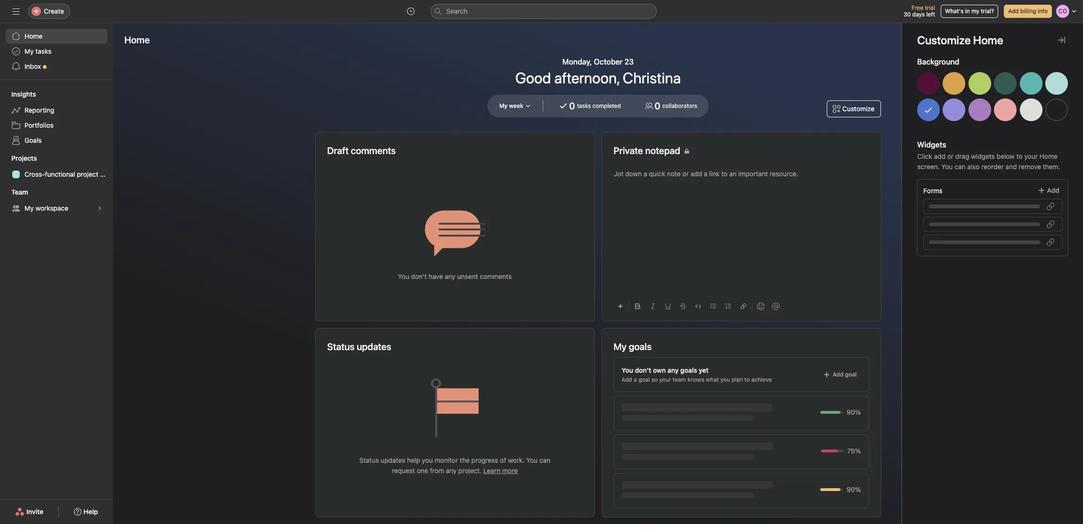 Task type: locate. For each thing, give the bounding box(es) containing it.
invite
[[26, 508, 43, 516]]

at mention image
[[772, 303, 780, 310]]

any for have
[[445, 272, 456, 280]]

inbox
[[25, 62, 41, 70]]

add inside 'button'
[[833, 371, 844, 378]]

1 horizontal spatial plan
[[732, 376, 743, 383]]

0 vertical spatial tasks
[[36, 47, 52, 55]]

home link
[[6, 29, 107, 44]]

1 vertical spatial can
[[540, 456, 551, 464]]

1 horizontal spatial you
[[721, 376, 731, 383]]

you
[[942, 163, 953, 171], [398, 272, 410, 280], [622, 366, 634, 374], [527, 456, 538, 464]]

add billing info button
[[1005, 5, 1053, 18]]

bold image
[[635, 304, 641, 309]]

click add or drag widgets below to your home screen. you can also reorder and remove them.
[[918, 152, 1061, 171]]

forms
[[924, 187, 943, 195]]

customize button
[[827, 100, 881, 117]]

1 vertical spatial tasks
[[577, 102, 591, 109]]

you right work.
[[527, 456, 538, 464]]

goal
[[846, 371, 857, 378], [639, 376, 650, 383]]

tasks inside 'my tasks' link
[[36, 47, 52, 55]]

a
[[634, 376, 637, 383]]

global element
[[0, 23, 113, 80]]

to left achieve
[[745, 376, 750, 383]]

0 vertical spatial you
[[721, 376, 731, 383]]

don't left have
[[411, 272, 427, 280]]

any
[[445, 272, 456, 280], [668, 366, 679, 374], [446, 467, 457, 475]]

1 horizontal spatial can
[[955, 163, 966, 171]]

0 left tasks completed
[[570, 100, 575, 111]]

so
[[652, 376, 658, 383]]

0 horizontal spatial you
[[422, 456, 433, 464]]

link image
[[741, 304, 746, 309]]

can down drag
[[955, 163, 966, 171]]

progress
[[472, 456, 499, 464]]

team
[[673, 376, 686, 383]]

plan
[[100, 170, 113, 178], [732, 376, 743, 383]]

1 horizontal spatial 0
[[655, 100, 661, 111]]

add
[[1009, 8, 1019, 15], [1048, 186, 1060, 194], [833, 371, 844, 378], [622, 376, 633, 383]]

1 0 from the left
[[570, 100, 575, 111]]

goal inside you don't own any goals yet add a goal so your team knows what you plan to achieve
[[639, 376, 650, 383]]

90% up 75%
[[847, 408, 862, 416]]

underline image
[[665, 304, 671, 309]]

comments
[[480, 272, 512, 280]]

you up one
[[422, 456, 433, 464]]

learn
[[484, 467, 501, 475]]

toolbar
[[614, 296, 870, 317]]

add for add billing info
[[1009, 8, 1019, 15]]

any inside status updates help you monitor the progress of work. you can request one from any project.
[[446, 467, 457, 475]]

monday,
[[563, 58, 592, 66]]

good
[[516, 69, 551, 87]]

reorder
[[982, 163, 1004, 171]]

you right what at bottom
[[721, 376, 731, 383]]

them.
[[1044, 163, 1061, 171]]

week
[[509, 102, 524, 109]]

you left have
[[398, 272, 410, 280]]

0 vertical spatial my
[[25, 47, 34, 55]]

my goals
[[614, 341, 652, 352]]

0 vertical spatial to
[[1017, 152, 1023, 160]]

my up inbox
[[25, 47, 34, 55]]

remove
[[1019, 163, 1042, 171]]

0 horizontal spatial tasks
[[36, 47, 52, 55]]

team button
[[0, 188, 28, 197]]

free
[[912, 4, 924, 11]]

home
[[25, 32, 43, 40], [124, 34, 150, 45], [1040, 152, 1058, 160]]

1 vertical spatial any
[[668, 366, 679, 374]]

to
[[1017, 152, 1023, 160], [745, 376, 750, 383]]

0 vertical spatial plan
[[100, 170, 113, 178]]

0 horizontal spatial your
[[660, 376, 672, 383]]

plan right project
[[100, 170, 113, 178]]

can
[[955, 163, 966, 171], [540, 456, 551, 464]]

0 vertical spatial 90%
[[847, 408, 862, 416]]

help
[[407, 456, 420, 464]]

1 vertical spatial plan
[[732, 376, 743, 383]]

your
[[1025, 152, 1038, 160], [660, 376, 672, 383]]

1 vertical spatial you
[[422, 456, 433, 464]]

1 vertical spatial your
[[660, 376, 672, 383]]

history image
[[407, 8, 415, 15]]

any right have
[[445, 272, 456, 280]]

0 vertical spatial can
[[955, 163, 966, 171]]

2 0 from the left
[[655, 100, 661, 111]]

2 vertical spatial any
[[446, 467, 457, 475]]

2 vertical spatial my
[[25, 204, 34, 212]]

unsent
[[458, 272, 478, 280]]

any inside you don't own any goals yet add a goal so your team knows what you plan to achieve
[[668, 366, 679, 374]]

don't for own
[[635, 366, 652, 374]]

strikethrough image
[[680, 304, 686, 309]]

my
[[972, 8, 980, 15]]

any down monitor
[[446, 467, 457, 475]]

status updates
[[327, 341, 392, 352]]

functional
[[45, 170, 75, 178]]

left
[[927, 11, 936, 18]]

0 vertical spatial your
[[1025, 152, 1038, 160]]

to inside click add or drag widgets below to your home screen. you can also reorder and remove them.
[[1017, 152, 1023, 160]]

0 vertical spatial any
[[445, 272, 456, 280]]

monitor
[[435, 456, 458, 464]]

don't inside you don't own any goals yet add a goal so your team knows what you plan to achieve
[[635, 366, 652, 374]]

0 vertical spatial don't
[[411, 272, 427, 280]]

my for my week
[[500, 102, 508, 109]]

search
[[447, 7, 468, 15]]

your up remove
[[1025, 152, 1038, 160]]

italics image
[[650, 304, 656, 309]]

your inside click add or drag widgets below to your home screen. you can also reorder and remove them.
[[1025, 152, 1038, 160]]

afternoon,
[[555, 69, 620, 87]]

billing
[[1021, 8, 1037, 15]]

to up 'and'
[[1017, 152, 1023, 160]]

1 vertical spatial to
[[745, 376, 750, 383]]

1 horizontal spatial goal
[[846, 371, 857, 378]]

my inside "dropdown button"
[[500, 102, 508, 109]]

my for my tasks
[[25, 47, 34, 55]]

1 vertical spatial 90%
[[847, 486, 862, 494]]

teams element
[[0, 184, 113, 218]]

0 horizontal spatial goal
[[639, 376, 650, 383]]

my left week
[[500, 102, 508, 109]]

home inside global element
[[25, 32, 43, 40]]

goals
[[681, 366, 698, 374]]

my workspace
[[25, 204, 68, 212]]

cross-functional project plan link
[[6, 167, 113, 182]]

1 vertical spatial my
[[500, 102, 508, 109]]

0 horizontal spatial 0
[[570, 100, 575, 111]]

2 90% from the top
[[847, 486, 862, 494]]

1 horizontal spatial your
[[1025, 152, 1038, 160]]

you don't own any goals yet add a goal so your team knows what you plan to achieve
[[622, 366, 772, 383]]

tasks left completed
[[577, 102, 591, 109]]

0 horizontal spatial can
[[540, 456, 551, 464]]

can inside status updates help you monitor the progress of work. you can request one from any project.
[[540, 456, 551, 464]]

can inside click add or drag widgets below to your home screen. you can also reorder and remove them.
[[955, 163, 966, 171]]

you down my goals
[[622, 366, 634, 374]]

1 horizontal spatial home
[[124, 34, 150, 45]]

christina
[[623, 69, 681, 87]]

90%
[[847, 408, 862, 416], [847, 486, 862, 494]]

trial
[[926, 4, 936, 11]]

what's in my trial? button
[[941, 5, 999, 18]]

help
[[84, 508, 98, 516]]

monday, october 23 good afternoon, christina
[[516, 58, 681, 87]]

0 for collaborators
[[655, 100, 661, 111]]

you down or on the top of page
[[942, 163, 953, 171]]

0 for tasks completed
[[570, 100, 575, 111]]

create button
[[28, 4, 70, 19]]

your right so
[[660, 376, 672, 383]]

yet
[[699, 366, 709, 374]]

0 left collaborators
[[655, 100, 661, 111]]

insights button
[[0, 90, 36, 99]]

1 horizontal spatial to
[[1017, 152, 1023, 160]]

any up the team
[[668, 366, 679, 374]]

of
[[500, 456, 507, 464]]

home inside click add or drag widgets below to your home screen. you can also reorder and remove them.
[[1040, 152, 1058, 160]]

search list box
[[431, 4, 657, 19]]

1 vertical spatial don't
[[635, 366, 652, 374]]

don't up a
[[635, 366, 652, 374]]

0 horizontal spatial plan
[[100, 170, 113, 178]]

don't
[[411, 272, 427, 280], [635, 366, 652, 374]]

0 horizontal spatial don't
[[411, 272, 427, 280]]

insights
[[11, 90, 36, 98]]

0 horizontal spatial to
[[745, 376, 750, 383]]

projects button
[[0, 154, 37, 163]]

2 horizontal spatial home
[[1040, 152, 1058, 160]]

add goal button
[[820, 368, 862, 381]]

help button
[[68, 503, 104, 520]]

tasks up inbox
[[36, 47, 52, 55]]

plan inside you don't own any goals yet add a goal so your team knows what you plan to achieve
[[732, 376, 743, 383]]

my down 'team'
[[25, 204, 34, 212]]

you inside you don't own any goals yet add a goal so your team knows what you plan to achieve
[[721, 376, 731, 383]]

1 horizontal spatial don't
[[635, 366, 652, 374]]

below
[[997, 152, 1015, 160]]

your inside you don't own any goals yet add a goal so your team knows what you plan to achieve
[[660, 376, 672, 383]]

goals link
[[6, 133, 107, 148]]

can right work.
[[540, 456, 551, 464]]

90% down 75%
[[847, 486, 862, 494]]

my inside global element
[[25, 47, 34, 55]]

my workspace link
[[6, 201, 107, 216]]

my inside the "teams" element
[[25, 204, 34, 212]]

0 horizontal spatial home
[[25, 32, 43, 40]]

my tasks
[[25, 47, 52, 55]]

plan left achieve
[[732, 376, 743, 383]]



Task type: describe. For each thing, give the bounding box(es) containing it.
any for own
[[668, 366, 679, 374]]

private notepad
[[614, 145, 681, 156]]

screen.
[[918, 163, 940, 171]]

october
[[594, 58, 623, 66]]

more
[[503, 467, 518, 475]]

code image
[[696, 304, 701, 309]]

have
[[429, 272, 443, 280]]

click
[[918, 152, 933, 160]]

add for add goal
[[833, 371, 844, 378]]

project.
[[459, 467, 482, 475]]

tasks completed
[[577, 102, 621, 109]]

you inside status updates help you monitor the progress of work. you can request one from any project.
[[527, 456, 538, 464]]

my for my workspace
[[25, 204, 34, 212]]

in
[[966, 8, 971, 15]]

trial?
[[982, 8, 995, 15]]

widgets
[[918, 140, 947, 149]]

knows
[[688, 376, 705, 383]]

status
[[360, 456, 379, 464]]

add billing info
[[1009, 8, 1048, 15]]

insert an object image
[[618, 304, 623, 309]]

widgets
[[972, 152, 996, 160]]

customize home
[[918, 33, 1004, 47]]

my tasks link
[[6, 44, 107, 59]]

you inside you don't own any goals yet add a goal so your team knows what you plan to achieve
[[622, 366, 634, 374]]

learn more link
[[484, 467, 518, 475]]

completed
[[593, 102, 621, 109]]

hide sidebar image
[[12, 8, 20, 15]]

search button
[[431, 4, 657, 19]]

request
[[392, 467, 415, 475]]

and
[[1006, 163, 1018, 171]]

you don't have any unsent comments
[[398, 272, 512, 280]]

cross-
[[25, 170, 45, 178]]

customize
[[843, 105, 875, 113]]

free trial 30 days left
[[904, 4, 936, 18]]

1 horizontal spatial tasks
[[577, 102, 591, 109]]

add goal
[[833, 371, 857, 378]]

portfolios
[[25, 121, 54, 129]]

close customization pane image
[[1058, 36, 1066, 44]]

add button
[[1032, 182, 1066, 199]]

goal inside add goal 'button'
[[846, 371, 857, 378]]

projects
[[11, 154, 37, 162]]

achieve
[[752, 376, 772, 383]]

private
[[614, 145, 643, 156]]

75%
[[848, 447, 862, 455]]

my week
[[500, 102, 524, 109]]

what's in my trial?
[[946, 8, 995, 15]]

my week button
[[495, 99, 535, 113]]

23
[[625, 58, 634, 66]]

goals
[[25, 136, 42, 144]]

collaborators
[[663, 102, 698, 109]]

work.
[[508, 456, 525, 464]]

project
[[77, 170, 98, 178]]

create
[[44, 7, 64, 15]]

drag
[[956, 152, 970, 160]]

add for add
[[1048, 186, 1060, 194]]

status updates help you monitor the progress of work. you can request one from any project.
[[360, 456, 551, 475]]

what's
[[946, 8, 964, 15]]

team
[[11, 188, 28, 196]]

you inside click add or drag widgets below to your home screen. you can also reorder and remove them.
[[942, 163, 953, 171]]

days
[[913, 11, 925, 18]]

plan inside projects element
[[100, 170, 113, 178]]

updates
[[381, 456, 406, 464]]

also
[[968, 163, 980, 171]]

workspace
[[36, 204, 68, 212]]

1 90% from the top
[[847, 408, 862, 416]]

don't for have
[[411, 272, 427, 280]]

own
[[653, 366, 666, 374]]

reporting link
[[6, 103, 107, 118]]

from
[[430, 467, 444, 475]]

info
[[1038, 8, 1048, 15]]

to inside you don't own any goals yet add a goal so your team knows what you plan to achieve
[[745, 376, 750, 383]]

portfolios link
[[6, 118, 107, 133]]

you inside status updates help you monitor the progress of work. you can request one from any project.
[[422, 456, 433, 464]]

numbered list image
[[726, 304, 731, 309]]

add inside you don't own any goals yet add a goal so your team knows what you plan to achieve
[[622, 376, 633, 383]]

or
[[948, 152, 954, 160]]

reporting
[[25, 106, 54, 114]]

see details, my workspace image
[[97, 206, 103, 211]]

projects element
[[0, 150, 113, 184]]

what
[[706, 376, 719, 383]]

one
[[417, 467, 428, 475]]

cross-functional project plan
[[25, 170, 113, 178]]

bulleted list image
[[711, 304, 716, 309]]

background option group
[[918, 72, 1069, 125]]

invite button
[[9, 503, 50, 520]]

notepad
[[646, 145, 681, 156]]

insights element
[[0, 86, 113, 150]]

30
[[904, 11, 911, 18]]

draft comments
[[327, 145, 396, 156]]

emoji image
[[757, 303, 765, 310]]

learn more
[[484, 467, 518, 475]]



Task type: vqa. For each thing, say whether or not it's contained in the screenshot.
Click
yes



